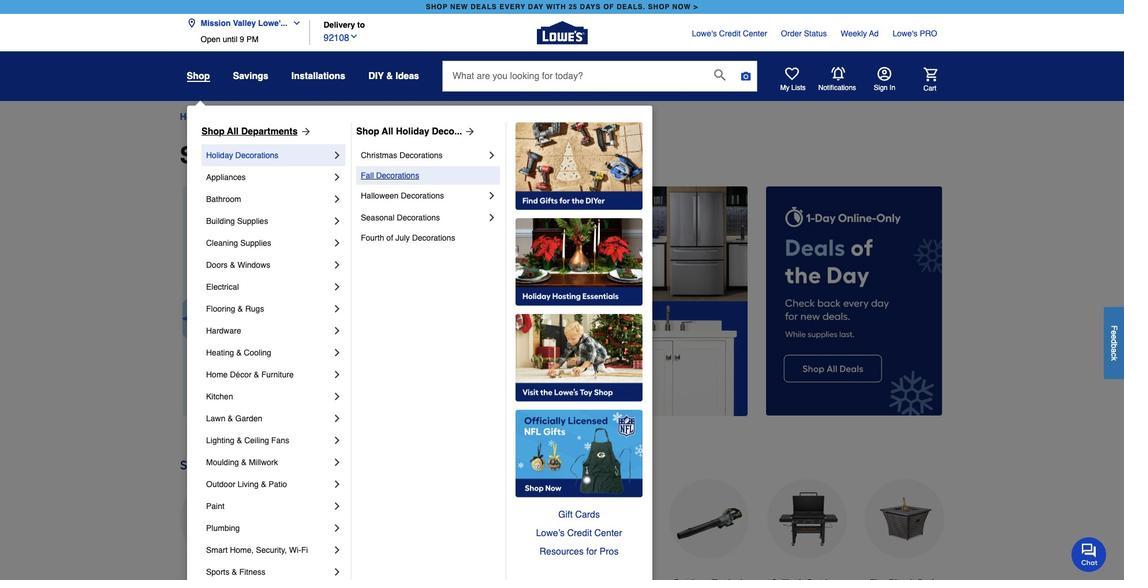 Task type: describe. For each thing, give the bounding box(es) containing it.
diy
[[369, 71, 384, 81]]

resources for pros
[[540, 547, 619, 557]]

25 days of deals. don't miss out on new deals every day. while supplies last. image
[[182, 187, 747, 416]]

lawn & garden
[[206, 414, 262, 423]]

my lists
[[780, 84, 806, 92]]

sign in button
[[874, 67, 895, 92]]

deals.
[[617, 3, 646, 11]]

chevron right image for cleaning supplies
[[331, 237, 343, 249]]

smart home, security, wi-fi
[[206, 546, 308, 555]]

credit for lowe's
[[567, 528, 592, 539]]

lists
[[792, 84, 806, 92]]

paint
[[206, 502, 225, 511]]

location image
[[187, 18, 196, 28]]

shop new deals every day with 25 days of deals. shop now >
[[426, 3, 698, 11]]

installations button
[[292, 66, 345, 87]]

shop 25 days of deals by category. image
[[180, 455, 944, 475]]

lowe's home improvement lists image
[[785, 67, 799, 81]]

shop for shop all holiday deco...
[[356, 126, 379, 137]]

sports
[[206, 568, 229, 577]]

shop all departments link
[[202, 125, 312, 139]]

c
[[1110, 353, 1119, 357]]

now
[[672, 3, 691, 11]]

electrical
[[206, 282, 239, 292]]

flooring & rugs link
[[206, 298, 331, 320]]

decorations for christmas decorations
[[399, 151, 443, 160]]

2 e from the top
[[1110, 335, 1119, 340]]

92108 button
[[324, 30, 359, 45]]

pro
[[920, 29, 937, 38]]

cooling
[[244, 348, 271, 357]]

mission valley lowe'... button
[[187, 12, 306, 35]]

chevron right image for plumbing
[[331, 523, 343, 534]]

gift
[[558, 510, 573, 520]]

living
[[238, 480, 259, 489]]

heating & cooling link
[[206, 342, 331, 364]]

millwork
[[249, 458, 278, 467]]

shop new deals every day with 25 days of deals. shop now > link
[[424, 0, 701, 14]]

plumbing
[[206, 524, 240, 533]]

& for ceiling
[[237, 436, 242, 445]]

supplies for building supplies
[[237, 217, 268, 226]]

for
[[586, 547, 597, 557]]

halloween
[[361, 191, 399, 200]]

lawn
[[206, 414, 225, 423]]

f e e d b a c k button
[[1104, 307, 1124, 379]]

chevron right image for outdoor living & patio
[[331, 479, 343, 490]]

cards
[[575, 510, 600, 520]]

resources for pros link
[[516, 543, 643, 561]]

wi-
[[289, 546, 301, 555]]

arrow right image for shop all departments
[[298, 126, 312, 137]]

furniture
[[261, 370, 294, 379]]

chevron right image for kitchen
[[331, 391, 343, 402]]

credit for lowe's
[[719, 29, 741, 38]]

fourth of july decorations link
[[361, 229, 498, 247]]

ceiling
[[244, 436, 269, 445]]

& for garden
[[228, 414, 233, 423]]

home for home
[[180, 112, 206, 122]]

decorations for holiday decorations
[[235, 151, 278, 160]]

chevron right image for sports & fitness
[[331, 566, 343, 578]]

a gas grill. image
[[767, 479, 846, 559]]

fourth of july decorations
[[361, 233, 455, 243]]

lowe's credit center link
[[692, 28, 767, 39]]

bathroom
[[206, 195, 241, 204]]

9
[[240, 35, 244, 44]]

chevron down image
[[349, 31, 359, 41]]

deco...
[[432, 126, 462, 137]]

chevron right image for lighting & ceiling fans
[[331, 435, 343, 446]]

lowe's credit center
[[692, 29, 767, 38]]

delivery
[[324, 20, 355, 30]]

patio
[[269, 480, 287, 489]]

& for cooling
[[236, 348, 242, 357]]

lowe's for lowe's credit center
[[692, 29, 717, 38]]

& for windows
[[230, 260, 235, 270]]

a prelit christmas tree. image
[[278, 479, 357, 559]]

windows
[[238, 260, 270, 270]]

a stainless steel french door refrigerator. image
[[180, 479, 259, 559]]

until
[[223, 35, 238, 44]]

order status link
[[781, 28, 827, 39]]

pm
[[246, 35, 259, 44]]

& for rugs
[[238, 304, 243, 314]]

paint link
[[206, 495, 331, 517]]

open
[[201, 35, 220, 44]]

center for lowe's credit center
[[743, 29, 767, 38]]

outdoor living & patio
[[206, 480, 287, 489]]

new
[[450, 3, 468, 11]]

security,
[[256, 546, 287, 555]]

gift cards
[[558, 510, 600, 520]]

1 vertical spatial savings
[[180, 142, 268, 169]]

weekly ad link
[[841, 28, 879, 39]]

decorations for fall decorations
[[376, 171, 419, 180]]

diy & ideas button
[[369, 66, 419, 87]]

home décor & furniture
[[206, 370, 294, 379]]

lowe'...
[[258, 18, 287, 28]]

a stainless steel bathroom faucet. image
[[473, 479, 553, 559]]

fall
[[361, 171, 374, 180]]

fall decorations link
[[361, 166, 498, 185]]

heating & cooling
[[206, 348, 271, 357]]

lowe's pro link
[[893, 28, 937, 39]]

home,
[[230, 546, 254, 555]]

christmas decorations
[[361, 151, 443, 160]]

my
[[780, 84, 790, 92]]

lowe's for lowe's pro
[[893, 29, 918, 38]]

chevron right image for smart home, security, wi-fi
[[331, 544, 343, 556]]

holiday decorations link
[[206, 144, 331, 166]]

open until 9 pm
[[201, 35, 259, 44]]

25
[[569, 3, 578, 11]]

shop all holiday deco...
[[356, 126, 462, 137]]

holiday inside shop all holiday deco... "link"
[[396, 126, 429, 137]]

electrical link
[[206, 276, 331, 298]]

lighting & ceiling fans link
[[206, 430, 331, 452]]

chevron right image for bathroom
[[331, 193, 343, 205]]

holiday inside holiday decorations link
[[206, 151, 233, 160]]

chevron right image for holiday decorations
[[331, 150, 343, 161]]

b
[[1110, 344, 1119, 349]]

search image
[[714, 69, 726, 81]]

rugs
[[245, 304, 264, 314]]

in
[[890, 84, 895, 92]]

& for fitness
[[232, 568, 237, 577]]



Task type: vqa. For each thing, say whether or not it's contained in the screenshot.
dimensions image
no



Task type: locate. For each thing, give the bounding box(es) containing it.
lowe's credit center
[[536, 528, 622, 539]]

0 horizontal spatial shop
[[426, 3, 448, 11]]

center
[[743, 29, 767, 38], [594, 528, 622, 539]]

chevron right image for paint
[[331, 501, 343, 512]]

chevron right image
[[486, 150, 498, 161], [486, 190, 498, 202], [486, 212, 498, 223], [331, 215, 343, 227], [331, 237, 343, 249], [331, 259, 343, 271], [331, 347, 343, 359], [331, 369, 343, 381], [331, 391, 343, 402], [331, 435, 343, 446], [331, 523, 343, 534]]

decorations for seasonal decorations
[[397, 213, 440, 222]]

e up b on the bottom of the page
[[1110, 335, 1119, 340]]

decorations down fall decorations 'link'
[[401, 191, 444, 200]]

1 horizontal spatial shop
[[648, 3, 670, 11]]

with
[[546, 3, 566, 11]]

holiday hosting essentials. image
[[516, 218, 643, 306]]

2 shop from the left
[[356, 126, 379, 137]]

credit up search image
[[719, 29, 741, 38]]

chevron right image for doors & windows
[[331, 259, 343, 271]]

1 shop from the left
[[202, 126, 225, 137]]

seasonal decorations
[[361, 213, 440, 222]]

gift cards link
[[516, 506, 643, 524]]

1 horizontal spatial home
[[206, 370, 228, 379]]

a
[[1110, 349, 1119, 353]]

0 horizontal spatial holiday
[[206, 151, 233, 160]]

mission
[[201, 18, 231, 28]]

décor
[[230, 370, 252, 379]]

chevron right image for christmas decorations
[[486, 150, 498, 161]]

decorations down shop all departments link
[[235, 151, 278, 160]]

0 vertical spatial holiday
[[396, 126, 429, 137]]

weekly ad
[[841, 29, 879, 38]]

credit
[[719, 29, 741, 38], [567, 528, 592, 539]]

decorations inside halloween decorations link
[[401, 191, 444, 200]]

all inside shop all holiday deco... "link"
[[382, 126, 393, 137]]

92108
[[324, 33, 349, 43]]

decorations inside seasonal decorations link
[[397, 213, 440, 222]]

decorations
[[235, 151, 278, 160], [399, 151, 443, 160], [376, 171, 419, 180], [401, 191, 444, 200], [397, 213, 440, 222], [412, 233, 455, 243]]

shop left the 'new'
[[426, 3, 448, 11]]

halloween decorations
[[361, 191, 444, 200]]

shop all holiday deco... link
[[356, 125, 476, 139]]

a fire pit table. image
[[865, 479, 944, 559]]

home down shop
[[180, 112, 206, 122]]

lowe's home improvement cart image
[[924, 67, 937, 81]]

lowe's home improvement account image
[[877, 67, 891, 81]]

decorations for halloween decorations
[[401, 191, 444, 200]]

hardware
[[206, 326, 241, 335]]

2 shop from the left
[[648, 3, 670, 11]]

& left rugs at the left bottom of the page
[[238, 304, 243, 314]]

1 vertical spatial supplies
[[240, 238, 271, 248]]

chevron right image for moulding & millwork
[[331, 457, 343, 468]]

1 vertical spatial center
[[594, 528, 622, 539]]

chevron right image for building supplies
[[331, 215, 343, 227]]

officially licensed n f l gifts. shop now. image
[[516, 410, 643, 498]]

7 chevron right image from the top
[[331, 413, 343, 424]]

shop
[[426, 3, 448, 11], [648, 3, 670, 11]]

1 vertical spatial holiday
[[206, 151, 233, 160]]

shop for shop all departments
[[202, 126, 225, 137]]

holiday up christmas decorations
[[396, 126, 429, 137]]

doors & windows link
[[206, 254, 331, 276]]

3 chevron right image from the top
[[331, 193, 343, 205]]

home link
[[180, 110, 206, 124]]

lowe's credit center link
[[516, 524, 643, 543]]

& for ideas
[[386, 71, 393, 81]]

decorations inside holiday decorations link
[[235, 151, 278, 160]]

& inside button
[[386, 71, 393, 81]]

smart home, security, wi-fi link
[[206, 539, 331, 561]]

1 horizontal spatial shop
[[356, 126, 379, 137]]

arrow right image up holiday decorations link
[[298, 126, 312, 137]]

camera image
[[740, 70, 752, 82]]

shop inside "link"
[[356, 126, 379, 137]]

decorations down christmas decorations
[[376, 171, 419, 180]]

supplies up 'cleaning supplies'
[[237, 217, 268, 226]]

0 horizontal spatial arrow right image
[[298, 126, 312, 137]]

halloween decorations link
[[361, 185, 486, 207]]

july
[[395, 233, 410, 243]]

every
[[500, 3, 526, 11]]

all up holiday decorations
[[227, 126, 239, 137]]

home for home décor & furniture
[[206, 370, 228, 379]]

ad
[[869, 29, 879, 38]]

k
[[1110, 357, 1119, 361]]

christmas
[[361, 151, 397, 160]]

2 all from the left
[[382, 126, 393, 137]]

1 lowe's from the left
[[692, 29, 717, 38]]

1 e from the top
[[1110, 331, 1119, 335]]

0 horizontal spatial shop
[[202, 126, 225, 137]]

all for departments
[[227, 126, 239, 137]]

lowe's left 'pro'
[[893, 29, 918, 38]]

visit the lowe's toy shop. image
[[516, 314, 643, 402]]

moulding
[[206, 458, 239, 467]]

cart button
[[907, 67, 937, 93]]

decorations down seasonal decorations link
[[412, 233, 455, 243]]

decorations inside fall decorations 'link'
[[376, 171, 419, 180]]

1 chevron right image from the top
[[331, 150, 343, 161]]

of
[[603, 3, 614, 11]]

chevron right image for home décor & furniture
[[331, 369, 343, 381]]

1 horizontal spatial lowe's
[[893, 29, 918, 38]]

kitchen
[[206, 392, 233, 401]]

savings down pm
[[233, 71, 268, 81]]

8 chevron right image from the top
[[331, 457, 343, 468]]

all inside shop all departments link
[[227, 126, 239, 137]]

10 chevron right image from the top
[[331, 501, 343, 512]]

order status
[[781, 29, 827, 38]]

0 horizontal spatial all
[[227, 126, 239, 137]]

find gifts for the diyer. image
[[516, 122, 643, 210]]

e up d
[[1110, 331, 1119, 335]]

to
[[357, 20, 365, 30]]

& left patio
[[261, 480, 266, 489]]

2 lowe's from the left
[[893, 29, 918, 38]]

a ceiling fan. image
[[571, 479, 651, 559]]

cart
[[924, 84, 937, 92]]

chevron right image for electrical
[[331, 281, 343, 293]]

holiday decorations
[[206, 151, 278, 160]]

decorations inside fourth of july decorations "link"
[[412, 233, 455, 243]]

1 vertical spatial credit
[[567, 528, 592, 539]]

supplies for cleaning supplies
[[240, 238, 271, 248]]

garden
[[235, 414, 262, 423]]

notifications
[[818, 84, 856, 92]]

sports & fitness link
[[206, 561, 331, 580]]

1 horizontal spatial holiday
[[396, 126, 429, 137]]

2 arrow right image from the left
[[462, 126, 476, 137]]

center for lowe's credit center
[[594, 528, 622, 539]]

0 vertical spatial home
[[180, 112, 206, 122]]

& left millwork
[[241, 458, 247, 467]]

shop left now
[[648, 3, 670, 11]]

holiday up appliances
[[206, 151, 233, 160]]

Search Query text field
[[443, 61, 705, 91]]

days
[[580, 3, 601, 11]]

home up the kitchen
[[206, 370, 228, 379]]

a leaf blower. image
[[669, 479, 749, 559]]

& right doors
[[230, 260, 235, 270]]

decorations inside christmas decorations link
[[399, 151, 443, 160]]

shop up christmas
[[356, 126, 379, 137]]

lowe's down >
[[692, 29, 717, 38]]

my lists link
[[780, 67, 806, 92]]

0 horizontal spatial credit
[[567, 528, 592, 539]]

&
[[386, 71, 393, 81], [230, 260, 235, 270], [238, 304, 243, 314], [236, 348, 242, 357], [254, 370, 259, 379], [228, 414, 233, 423], [237, 436, 242, 445], [241, 458, 247, 467], [261, 480, 266, 489], [232, 568, 237, 577]]

home décor & furniture link
[[206, 364, 331, 386]]

lowe's inside lowe's credit center link
[[692, 29, 717, 38]]

credit inside lowe's credit center link
[[719, 29, 741, 38]]

credit down gift cards link on the bottom
[[567, 528, 592, 539]]

1 arrow right image from the left
[[298, 126, 312, 137]]

0 horizontal spatial lowe's
[[692, 29, 717, 38]]

lowe's home improvement notification center image
[[831, 67, 845, 81]]

& left cooling
[[236, 348, 242, 357]]

1 horizontal spatial credit
[[719, 29, 741, 38]]

lowe's pro
[[893, 29, 937, 38]]

lighting & ceiling fans
[[206, 436, 289, 445]]

1 all from the left
[[227, 126, 239, 137]]

lowe's
[[536, 528, 565, 539]]

0 horizontal spatial center
[[594, 528, 622, 539]]

outdoor living & patio link
[[206, 473, 331, 495]]

of
[[386, 233, 393, 243]]

11 chevron right image from the top
[[331, 544, 343, 556]]

f e e d b a c k
[[1110, 326, 1119, 361]]

delivery to
[[324, 20, 365, 30]]

9 chevron right image from the top
[[331, 479, 343, 490]]

1 horizontal spatial arrow right image
[[462, 126, 476, 137]]

arrow right image for shop all holiday deco...
[[462, 126, 476, 137]]

flooring
[[206, 304, 235, 314]]

chevron right image for hardware
[[331, 325, 343, 337]]

chevron right image for halloween decorations
[[486, 190, 498, 202]]

0 horizontal spatial home
[[180, 112, 206, 122]]

1-day online-only deals of the day. check every day for new deals. while supplies last. image
[[766, 187, 942, 416]]

chat invite button image
[[1072, 537, 1107, 572]]

0 vertical spatial credit
[[719, 29, 741, 38]]

1 shop from the left
[[426, 3, 448, 11]]

chevron right image for seasonal decorations
[[486, 212, 498, 223]]

f
[[1110, 326, 1119, 331]]

1 horizontal spatial all
[[382, 126, 393, 137]]

2 chevron right image from the top
[[331, 171, 343, 183]]

day
[[528, 3, 544, 11]]

resources
[[540, 547, 584, 557]]

lowe's inside lowe's pro link
[[893, 29, 918, 38]]

ideas
[[396, 71, 419, 81]]

chevron right image for flooring & rugs
[[331, 303, 343, 315]]

& inside "link"
[[237, 436, 242, 445]]

deals
[[471, 3, 497, 11]]

fourth
[[361, 233, 384, 243]]

shop down home link
[[202, 126, 225, 137]]

chevron right image
[[331, 150, 343, 161], [331, 171, 343, 183], [331, 193, 343, 205], [331, 281, 343, 293], [331, 303, 343, 315], [331, 325, 343, 337], [331, 413, 343, 424], [331, 457, 343, 468], [331, 479, 343, 490], [331, 501, 343, 512], [331, 544, 343, 556], [331, 566, 343, 578]]

credit inside lowe's credit center link
[[567, 528, 592, 539]]

lighting
[[206, 436, 234, 445]]

chevron right image for appliances
[[331, 171, 343, 183]]

doors
[[206, 260, 228, 270]]

arrow right image inside shop all holiday deco... "link"
[[462, 126, 476, 137]]

building supplies link
[[206, 210, 331, 232]]

arrow right image inside shop all departments link
[[298, 126, 312, 137]]

& for millwork
[[241, 458, 247, 467]]

6 chevron right image from the top
[[331, 325, 343, 337]]

all up christmas
[[382, 126, 393, 137]]

flooring & rugs
[[206, 304, 264, 314]]

decorations up fall decorations 'link'
[[399, 151, 443, 160]]

arrow right image up christmas decorations link
[[462, 126, 476, 137]]

weekly
[[841, 29, 867, 38]]

all for holiday
[[382, 126, 393, 137]]

decorations down halloween decorations link
[[397, 213, 440, 222]]

cleaning supplies
[[206, 238, 271, 248]]

& right lawn
[[228, 414, 233, 423]]

supplies inside building supplies link
[[237, 217, 268, 226]]

savings
[[233, 71, 268, 81], [180, 142, 268, 169]]

supplies up windows
[[240, 238, 271, 248]]

& right sports
[[232, 568, 237, 577]]

0 vertical spatial center
[[743, 29, 767, 38]]

center left order
[[743, 29, 767, 38]]

outdoor
[[206, 480, 235, 489]]

chevron right image for lawn & garden
[[331, 413, 343, 424]]

& left ceiling
[[237, 436, 242, 445]]

departments
[[241, 126, 298, 137]]

& right "diy"
[[386, 71, 393, 81]]

building supplies
[[206, 217, 268, 226]]

heating
[[206, 348, 234, 357]]

savings up appliances
[[180, 142, 268, 169]]

arrow right image
[[298, 126, 312, 137], [462, 126, 476, 137]]

None search field
[[442, 61, 758, 102]]

lowe's home improvement logo image
[[537, 7, 588, 58]]

0 vertical spatial savings
[[233, 71, 268, 81]]

1 horizontal spatial center
[[743, 29, 767, 38]]

chevron right image for heating & cooling
[[331, 347, 343, 359]]

0 vertical spatial supplies
[[237, 217, 268, 226]]

chevron down image
[[287, 18, 301, 28]]

12 chevron right image from the top
[[331, 566, 343, 578]]

& right décor at bottom left
[[254, 370, 259, 379]]

supplies inside cleaning supplies link
[[240, 238, 271, 248]]

4 chevron right image from the top
[[331, 281, 343, 293]]

hardware link
[[206, 320, 331, 342]]

1 vertical spatial home
[[206, 370, 228, 379]]

center up pros
[[594, 528, 622, 539]]

5 chevron right image from the top
[[331, 303, 343, 315]]

lowe's
[[692, 29, 717, 38], [893, 29, 918, 38]]

moulding & millwork
[[206, 458, 278, 467]]



